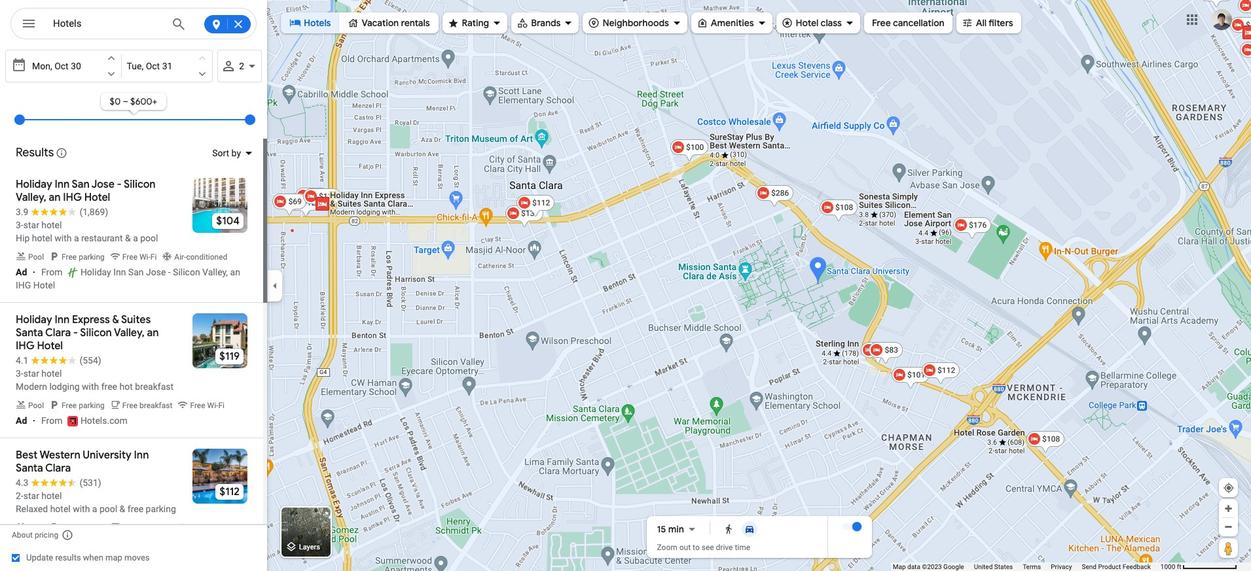 Task type: describe. For each thing, give the bounding box(es) containing it.
google
[[943, 564, 964, 571]]

free cancellation button
[[864, 9, 952, 37]]

–
[[123, 96, 128, 107]]

data
[[907, 564, 920, 571]]

none field inside hotels field
[[53, 16, 162, 31]]

zoom out image
[[1224, 522, 1233, 532]]

1000 ft button
[[1161, 564, 1237, 571]]

send product feedback button
[[1082, 563, 1151, 572]]

show your location image
[[1223, 482, 1235, 494]]


[[448, 15, 459, 30]]

results for hotels feed
[[0, 137, 267, 545]]

1000 ft
[[1161, 564, 1181, 571]]

sort by
[[212, 148, 241, 158]]

mon,
[[32, 61, 52, 71]]

set check in one day earlier image
[[105, 52, 117, 64]]

brands
[[531, 17, 561, 29]]

toggle lodging type option group
[[281, 12, 438, 33]]

Hotels field
[[10, 8, 257, 40]]

product
[[1098, 564, 1121, 571]]

footer inside google maps 'element'
[[893, 563, 1161, 572]]

30
[[71, 61, 81, 71]]

$0
[[110, 96, 121, 107]]

driving image
[[744, 524, 755, 535]]

turn off travel time tool image
[[852, 522, 861, 532]]

results
[[55, 553, 81, 563]]

 hotels
[[289, 16, 331, 30]]

set check out one day earlier image
[[196, 52, 208, 64]]

out
[[679, 543, 691, 553]]

rentals
[[401, 17, 430, 29]]

amenities
[[711, 17, 754, 29]]

 rating
[[448, 15, 489, 30]]

states
[[994, 564, 1013, 571]]

hotels
[[304, 17, 331, 29]]

free cancellation
[[872, 17, 944, 29]]

oct for 30
[[54, 61, 69, 71]]

sort
[[212, 148, 229, 158]]

 search field
[[10, 8, 257, 42]]

min
[[668, 524, 684, 536]]

results
[[16, 145, 54, 160]]

map
[[105, 553, 122, 563]]


[[21, 14, 37, 33]]

Vacation rentals radio
[[339, 12, 438, 33]]

set check out one day later image
[[196, 68, 208, 80]]

mon, oct 30
[[32, 61, 81, 71]]

amenities button
[[691, 9, 772, 37]]

set check in one day later image
[[105, 68, 117, 80]]

oct for 31
[[146, 61, 160, 71]]

rating
[[462, 17, 489, 29]]

see
[[702, 543, 714, 553]]

free
[[872, 17, 891, 29]]

google maps element
[[0, 0, 1251, 572]]

31
[[162, 61, 172, 71]]

 all filters
[[962, 15, 1013, 30]]

sort by button
[[204, 139, 259, 168]]

1000
[[1161, 564, 1175, 571]]

hotel
[[796, 17, 819, 29]]

cancellation
[[893, 17, 944, 29]]

about
[[12, 531, 33, 540]]

tue,
[[127, 61, 144, 71]]

united states
[[974, 564, 1013, 571]]

about pricing image
[[62, 530, 73, 541]]

brands button
[[511, 9, 579, 37]]

neighborhoods
[[603, 17, 669, 29]]

15 min
[[657, 524, 684, 536]]

when
[[83, 553, 103, 563]]

feedback
[[1123, 564, 1151, 571]]

to
[[693, 543, 700, 553]]



Task type: vqa. For each thing, say whether or not it's contained in the screenshot.
the Floor
no



Task type: locate. For each thing, give the bounding box(es) containing it.
zoom
[[657, 543, 677, 553]]

terms button
[[1023, 563, 1041, 572]]

collapse side panel image
[[268, 279, 282, 293]]

all
[[976, 17, 987, 29]]

2
[[239, 61, 244, 71]]

Update results when map moves checkbox
[[12, 550, 150, 566]]

results main content
[[0, 47, 267, 572]]

 vacation rentals
[[347, 16, 430, 30]]

15 min button
[[657, 522, 700, 537]]

layers
[[299, 544, 320, 552]]

footer
[[893, 563, 1161, 572]]

terms
[[1023, 564, 1041, 571]]

oct left 30
[[54, 61, 69, 71]]

privacy
[[1051, 564, 1072, 571]]

by
[[231, 148, 241, 158]]

price per night region
[[5, 82, 262, 139]]

0 horizontal spatial oct
[[54, 61, 69, 71]]

None radio
[[739, 522, 760, 537]]

zoom in image
[[1224, 504, 1233, 514]]

privacy button
[[1051, 563, 1072, 572]]

united
[[974, 564, 993, 571]]

1 horizontal spatial oct
[[146, 61, 160, 71]]

None radio
[[718, 522, 739, 537]]

$600+
[[130, 96, 157, 107]]

 button
[[10, 8, 47, 42]]

oct
[[54, 61, 69, 71], [146, 61, 160, 71]]

filters
[[989, 17, 1013, 29]]

footer containing map data ©2023 google
[[893, 563, 1161, 572]]

1 oct from the left
[[54, 61, 69, 71]]

walking image
[[723, 524, 734, 535]]


[[347, 16, 359, 30]]

monday, october 30 to tuesday, october 31 group
[[5, 50, 213, 82]]


[[781, 15, 793, 30]]

update results when map moves
[[26, 553, 150, 563]]

2 button
[[217, 50, 262, 82]]

None field
[[53, 16, 162, 31]]


[[962, 15, 973, 30]]

map
[[893, 564, 906, 571]]

vacation
[[362, 17, 399, 29]]

neighborhoods button
[[583, 9, 687, 37]]

update
[[26, 553, 53, 563]]

united states button
[[974, 563, 1013, 572]]

zoom out to see drive time
[[657, 543, 750, 553]]

show street view coverage image
[[1219, 539, 1238, 558]]

tue, oct 31
[[127, 61, 172, 71]]

time
[[735, 543, 750, 553]]

15
[[657, 524, 666, 536]]

learn more about legal disclosure regarding public reviews on google maps image
[[56, 147, 68, 159]]

about pricing
[[12, 531, 58, 540]]

 hotel class
[[781, 15, 842, 30]]


[[289, 16, 301, 30]]

oct left 31 on the top of the page
[[146, 61, 160, 71]]

google account: nolan park  
(nolan.park@adept.ai) image
[[1211, 9, 1232, 30]]

pricing
[[35, 531, 58, 540]]

©2023
[[922, 564, 942, 571]]

Hotels radio
[[281, 12, 339, 33]]

$0 – $600+
[[110, 96, 157, 107]]

map data ©2023 google
[[893, 564, 964, 571]]

moves
[[124, 553, 150, 563]]

ft
[[1177, 564, 1181, 571]]

send
[[1082, 564, 1096, 571]]

send product feedback
[[1082, 564, 1151, 571]]

class
[[821, 17, 842, 29]]

Turn off travel time tool checkbox
[[842, 522, 861, 532]]

drive
[[716, 543, 733, 553]]

2 oct from the left
[[146, 61, 160, 71]]



